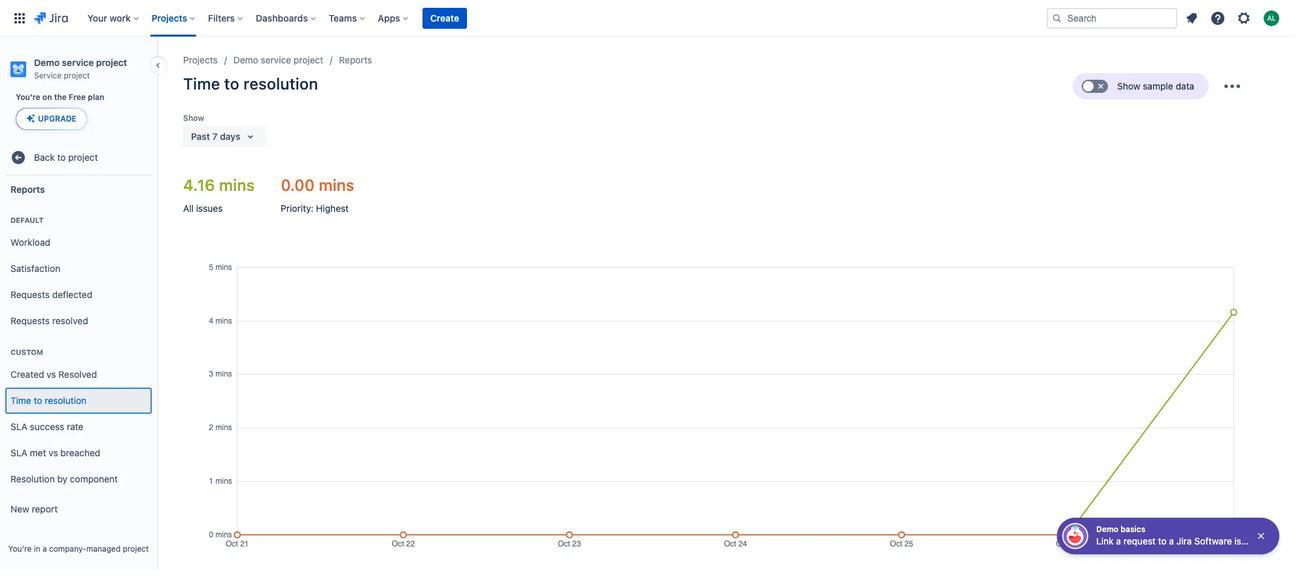Task type: locate. For each thing, give the bounding box(es) containing it.
to inside group
[[34, 395, 42, 406]]

resolution up rate
[[45, 395, 87, 406]]

1 requests from the top
[[10, 289, 50, 300]]

time to resolution down demo service project link
[[183, 75, 318, 93]]

show left 'sample'
[[1118, 80, 1141, 92]]

workload
[[10, 237, 50, 248]]

0 vertical spatial time to resolution
[[183, 75, 318, 93]]

time down created
[[10, 395, 31, 406]]

sla left met
[[10, 447, 27, 459]]

mins up the 'issues'
[[219, 176, 255, 194]]

basics
[[1121, 525, 1146, 535]]

0 horizontal spatial demo
[[34, 57, 60, 68]]

0 horizontal spatial show
[[183, 113, 204, 123]]

apps
[[378, 12, 400, 23]]

appswitcher icon image
[[12, 10, 27, 26]]

1 vertical spatial show
[[183, 113, 204, 123]]

to
[[224, 75, 239, 93], [57, 152, 66, 163], [34, 395, 42, 406], [1159, 536, 1167, 547]]

you're
[[16, 92, 40, 102], [8, 544, 32, 554]]

time to resolution link
[[5, 388, 152, 414]]

0 horizontal spatial resolution
[[45, 395, 87, 406]]

resolution by component link
[[5, 467, 152, 493]]

1 horizontal spatial service
[[261, 54, 291, 65]]

upgrade button
[[16, 109, 86, 130]]

highest
[[316, 203, 349, 214]]

to right back
[[57, 152, 66, 163]]

1 horizontal spatial show
[[1118, 80, 1141, 92]]

a right "in"
[[43, 544, 47, 554]]

1 vertical spatial sla
[[10, 447, 27, 459]]

time to resolution up success
[[10, 395, 87, 406]]

jira image
[[34, 10, 68, 26], [34, 10, 68, 26]]

mins
[[219, 176, 255, 194], [319, 176, 354, 194]]

filters
[[208, 12, 235, 23]]

resolution
[[243, 75, 318, 93], [45, 395, 87, 406]]

demo service project
[[233, 54, 323, 65]]

1 vertical spatial resolution
[[45, 395, 87, 406]]

0 vertical spatial requests
[[10, 289, 50, 300]]

filters button
[[204, 8, 248, 28]]

service
[[261, 54, 291, 65], [62, 57, 94, 68]]

reports
[[339, 54, 372, 65], [10, 184, 45, 195]]

mins up highest at left top
[[319, 176, 354, 194]]

projects button
[[148, 8, 200, 28]]

project left reports 'link'
[[294, 54, 323, 65]]

2 requests from the top
[[10, 315, 50, 326]]

0 horizontal spatial time
[[10, 395, 31, 406]]

1 vertical spatial you're
[[8, 544, 32, 554]]

0 horizontal spatial mins
[[219, 176, 255, 194]]

demo
[[233, 54, 258, 65], [34, 57, 60, 68], [1097, 525, 1119, 535]]

managed
[[86, 544, 121, 554]]

0 vertical spatial reports
[[339, 54, 372, 65]]

service for demo service project service project
[[62, 57, 94, 68]]

to up sla success rate
[[34, 395, 42, 406]]

0 vertical spatial vs
[[47, 369, 56, 380]]

0 horizontal spatial reports
[[10, 184, 45, 195]]

create
[[430, 12, 459, 23]]

show for show
[[183, 113, 204, 123]]

project
[[294, 54, 323, 65], [96, 57, 127, 68], [64, 71, 90, 80], [68, 152, 98, 163], [123, 544, 149, 554]]

a
[[1117, 536, 1122, 547], [1170, 536, 1175, 547], [43, 544, 47, 554]]

a left jira at the right of the page
[[1170, 536, 1175, 547]]

project right back
[[68, 152, 98, 163]]

2 horizontal spatial demo
[[1097, 525, 1119, 535]]

you're for you're on the free plan
[[16, 92, 40, 102]]

project inside 'link'
[[68, 152, 98, 163]]

time to resolution
[[183, 75, 318, 93], [10, 395, 87, 406]]

resolution inside custom group
[[45, 395, 87, 406]]

teams
[[329, 12, 357, 23]]

service up free
[[62, 57, 94, 68]]

you're left on
[[16, 92, 40, 102]]

1 mins from the left
[[219, 176, 255, 194]]

1 horizontal spatial mins
[[319, 176, 354, 194]]

your profile and settings image
[[1264, 10, 1280, 26]]

show for show sample data
[[1118, 80, 1141, 92]]

by
[[57, 474, 68, 485]]

mins for 0.00 mins
[[319, 176, 354, 194]]

teams button
[[325, 8, 370, 28]]

component
[[70, 474, 118, 485]]

1 vertical spatial projects
[[183, 54, 218, 65]]

sla
[[10, 421, 27, 432], [10, 447, 27, 459]]

1 horizontal spatial a
[[1117, 536, 1122, 547]]

back to project
[[34, 152, 98, 163]]

demo right projects link at the left top of the page
[[233, 54, 258, 65]]

4.16 mins
[[183, 176, 255, 194]]

project for demo service project
[[294, 54, 323, 65]]

0 vertical spatial resolution
[[243, 75, 318, 93]]

Search field
[[1047, 8, 1178, 28]]

1 horizontal spatial demo
[[233, 54, 258, 65]]

new report link
[[5, 497, 152, 523]]

requests
[[10, 289, 50, 300], [10, 315, 50, 326]]

requests down satisfaction
[[10, 289, 50, 300]]

demo for demo service project
[[233, 54, 258, 65]]

plan
[[88, 92, 104, 102]]

2 horizontal spatial a
[[1170, 536, 1175, 547]]

project up plan
[[96, 57, 127, 68]]

0 vertical spatial projects
[[152, 12, 187, 23]]

2 mins from the left
[[319, 176, 354, 194]]

satisfaction
[[10, 263, 60, 274]]

demo up link
[[1097, 525, 1119, 535]]

deflected
[[52, 289, 92, 300]]

0 vertical spatial sla
[[10, 421, 27, 432]]

created
[[10, 369, 44, 380]]

0 horizontal spatial time to resolution
[[10, 395, 87, 406]]

default group
[[5, 202, 152, 338]]

time down projects link at the left top of the page
[[183, 75, 220, 93]]

requests up custom
[[10, 315, 50, 326]]

to inside 'link'
[[57, 152, 66, 163]]

you're on the free plan
[[16, 92, 104, 102]]

past
[[191, 131, 210, 142]]

reports up default
[[10, 184, 45, 195]]

1 vertical spatial requests
[[10, 315, 50, 326]]

0 horizontal spatial service
[[62, 57, 94, 68]]

projects right work
[[152, 12, 187, 23]]

banner containing your work
[[0, 0, 1296, 37]]

1 sla from the top
[[10, 421, 27, 432]]

resolution down demo service project link
[[243, 75, 318, 93]]

software
[[1195, 536, 1233, 547]]

to left jira at the right of the page
[[1159, 536, 1167, 547]]

link
[[1097, 536, 1114, 547]]

1 horizontal spatial reports
[[339, 54, 372, 65]]

help image
[[1211, 10, 1226, 26]]

resolved
[[58, 369, 97, 380]]

reports down teams dropdown button
[[339, 54, 372, 65]]

1 vertical spatial vs
[[49, 447, 58, 459]]

you're in a company-managed project
[[8, 544, 149, 554]]

time
[[183, 75, 220, 93], [10, 395, 31, 406]]

demo up service
[[34, 57, 60, 68]]

banner
[[0, 0, 1296, 37]]

sla success rate
[[10, 421, 83, 432]]

0 vertical spatial show
[[1118, 80, 1141, 92]]

1 vertical spatial time to resolution
[[10, 395, 87, 406]]

a right link
[[1117, 536, 1122, 547]]

demo inside the demo service project service project
[[34, 57, 60, 68]]

service inside the demo service project service project
[[62, 57, 94, 68]]

vs right met
[[49, 447, 58, 459]]

demo inside demo basics link a request to a jira software issue
[[1097, 525, 1119, 535]]

2 sla from the top
[[10, 447, 27, 459]]

sla for sla met vs breached
[[10, 447, 27, 459]]

jira
[[1177, 536, 1192, 547]]

1 vertical spatial time
[[10, 395, 31, 406]]

show up past
[[183, 113, 204, 123]]

projects
[[152, 12, 187, 23], [183, 54, 218, 65]]

new report
[[10, 504, 58, 515]]

service
[[34, 71, 62, 80]]

0 vertical spatial time
[[183, 75, 220, 93]]

sla left success
[[10, 421, 27, 432]]

vs
[[47, 369, 56, 380], [49, 447, 58, 459]]

resolution by component
[[10, 474, 118, 485]]

projects inside popup button
[[152, 12, 187, 23]]

service down the dashboards
[[261, 54, 291, 65]]

demo for demo basics link a request to a jira software issue
[[1097, 525, 1119, 535]]

project right managed
[[123, 544, 149, 554]]

notifications image
[[1184, 10, 1200, 26]]

show
[[1118, 80, 1141, 92], [183, 113, 204, 123]]

0 vertical spatial you're
[[16, 92, 40, 102]]

vs right created
[[47, 369, 56, 380]]

breached
[[60, 447, 100, 459]]

projects down filters at top left
[[183, 54, 218, 65]]

settings image
[[1237, 10, 1252, 26]]

your work
[[88, 12, 131, 23]]

mins for 4.16 mins
[[219, 176, 255, 194]]

you're left "in"
[[8, 544, 32, 554]]

dashboards button
[[252, 8, 321, 28]]

dashboards
[[256, 12, 308, 23]]

back
[[34, 152, 55, 163]]

to down demo service project link
[[224, 75, 239, 93]]



Task type: vqa. For each thing, say whether or not it's contained in the screenshot.
Create issue button on the top left
no



Task type: describe. For each thing, give the bounding box(es) containing it.
data
[[1176, 80, 1195, 92]]

back to project link
[[5, 145, 152, 171]]

sla met vs breached
[[10, 447, 100, 459]]

project for back to project
[[68, 152, 98, 163]]

free
[[69, 92, 86, 102]]

0 horizontal spatial a
[[43, 544, 47, 554]]

4.16
[[183, 176, 215, 194]]

project for demo service project service project
[[96, 57, 127, 68]]

in
[[34, 544, 40, 554]]

past 7 days
[[191, 131, 240, 142]]

search image
[[1052, 13, 1063, 23]]

0.00
[[281, 176, 315, 194]]

projects for projects popup button
[[152, 12, 187, 23]]

7
[[212, 131, 218, 142]]

custom group
[[5, 334, 152, 497]]

work
[[110, 12, 131, 23]]

created vs resolved
[[10, 369, 97, 380]]

sample
[[1143, 80, 1174, 92]]

demo basics link a request to a jira software issue
[[1097, 525, 1257, 547]]

past 7 days button
[[183, 126, 267, 147]]

issue
[[1235, 536, 1257, 547]]

close image
[[1256, 531, 1267, 542]]

demo service project service project
[[34, 57, 127, 80]]

service for demo service project
[[261, 54, 291, 65]]

requests resolved
[[10, 315, 88, 326]]

new
[[10, 504, 29, 515]]

demo service project link
[[233, 52, 323, 68]]

default
[[10, 216, 44, 225]]

on
[[42, 92, 52, 102]]

requests deflected link
[[5, 282, 152, 308]]

1 horizontal spatial time to resolution
[[183, 75, 318, 93]]

priority:
[[281, 203, 314, 214]]

1 horizontal spatial time
[[183, 75, 220, 93]]

sla met vs breached link
[[5, 440, 152, 467]]

requests for requests resolved
[[10, 315, 50, 326]]

resolution
[[10, 474, 55, 485]]

success
[[30, 421, 64, 432]]

apps button
[[374, 8, 413, 28]]

demo for demo service project service project
[[34, 57, 60, 68]]

0.00 mins
[[281, 176, 354, 194]]

your
[[88, 12, 107, 23]]

priority: highest
[[281, 203, 349, 214]]

request
[[1124, 536, 1156, 547]]

custom
[[10, 348, 43, 357]]

time inside custom group
[[10, 395, 31, 406]]

rate
[[67, 421, 83, 432]]

workload link
[[5, 230, 152, 256]]

upgrade
[[38, 114, 77, 124]]

all issues
[[183, 203, 223, 214]]

you're for you're in a company-managed project
[[8, 544, 32, 554]]

project up free
[[64, 71, 90, 80]]

time to resolution inside custom group
[[10, 395, 87, 406]]

met
[[30, 447, 46, 459]]

your work button
[[84, 8, 144, 28]]

1 vertical spatial reports
[[10, 184, 45, 195]]

satisfaction link
[[5, 256, 152, 282]]

more image
[[1222, 76, 1243, 97]]

sla success rate link
[[5, 414, 152, 440]]

the
[[54, 92, 67, 102]]

all
[[183, 203, 194, 214]]

1 horizontal spatial resolution
[[243, 75, 318, 93]]

projects for projects link at the left top of the page
[[183, 54, 218, 65]]

reports link
[[339, 52, 372, 68]]

requests resolved link
[[5, 308, 152, 334]]

requests deflected
[[10, 289, 92, 300]]

projects link
[[183, 52, 218, 68]]

issues
[[196, 203, 223, 214]]

company-
[[49, 544, 86, 554]]

show sample data
[[1118, 80, 1195, 92]]

to inside demo basics link a request to a jira software issue
[[1159, 536, 1167, 547]]

create button
[[423, 8, 467, 28]]

requests for requests deflected
[[10, 289, 50, 300]]

report
[[32, 504, 58, 515]]

sla for sla success rate
[[10, 421, 27, 432]]

resolved
[[52, 315, 88, 326]]

primary element
[[8, 0, 1047, 36]]

created vs resolved link
[[5, 362, 152, 388]]

days
[[220, 131, 240, 142]]



